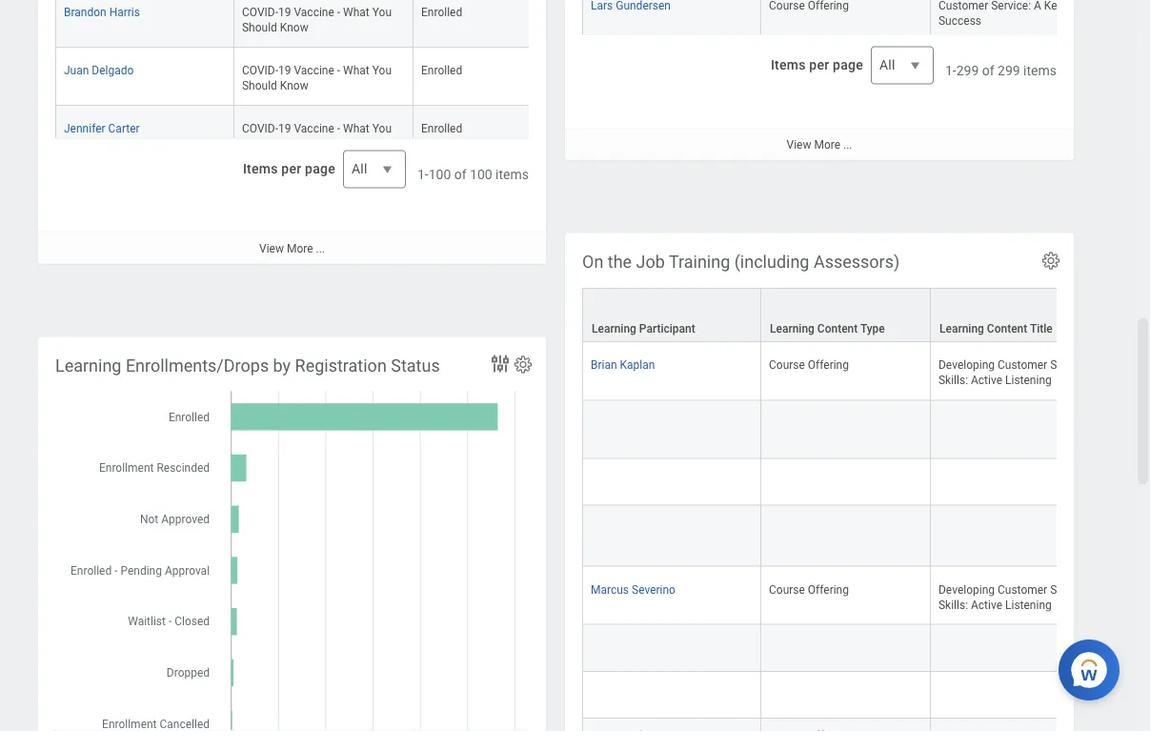 Task type: locate. For each thing, give the bounding box(es) containing it.
view inside self-directed learning completion times element
[[259, 242, 284, 255]]

2 vertical spatial -
[[337, 123, 341, 136]]

items
[[1024, 63, 1057, 79], [496, 167, 529, 183]]

items per page element for 1-299 of 299 items
[[769, 35, 934, 96]]

0 vertical spatial view more ... link
[[565, 128, 1075, 160]]

1 horizontal spatial 299
[[998, 63, 1021, 79]]

training
[[669, 252, 731, 272]]

content
[[818, 322, 858, 335], [988, 322, 1028, 335]]

what for delgado
[[343, 64, 370, 78]]

1 horizontal spatial content
[[988, 322, 1028, 335]]

course offering element for marcus severino
[[770, 579, 850, 596]]

2 developing customer service skills: active listening from the top
[[939, 583, 1091, 611]]

2 vertical spatial should
[[242, 138, 277, 151]]

skills:
[[939, 374, 969, 387], [939, 598, 969, 611]]

0 horizontal spatial ...
[[316, 242, 325, 255]]

0 horizontal spatial items per page element
[[240, 139, 406, 200]]

content inside 'learning content title' popup button
[[988, 322, 1028, 335]]

customer service: a key to success
[[939, 0, 1079, 28]]

299 down success
[[957, 63, 980, 79]]

1 vertical spatial course
[[770, 583, 806, 596]]

per inside self-directed learning completion times element
[[282, 161, 302, 177]]

service
[[1051, 358, 1088, 372], [1051, 583, 1088, 596]]

active
[[972, 374, 1003, 387], [972, 598, 1003, 611]]

1 you from the top
[[373, 6, 392, 19]]

- for delgado
[[337, 64, 341, 78]]

per inside learning completion report element
[[810, 57, 830, 73]]

1 horizontal spatial items
[[771, 57, 806, 73]]

covid- for harris
[[242, 6, 278, 19]]

view
[[787, 138, 812, 151], [259, 242, 284, 255]]

course offering for severino
[[770, 583, 850, 596]]

0 vertical spatial -
[[337, 6, 341, 19]]

1 listening from the top
[[1006, 374, 1052, 387]]

0 vertical spatial active
[[972, 374, 1003, 387]]

1 19 vaccine from the top
[[278, 6, 335, 19]]

registration
[[295, 356, 387, 376]]

developing customer service skills: active listening
[[939, 358, 1091, 387], [939, 583, 1091, 611]]

content for type
[[818, 322, 858, 335]]

2 developing from the top
[[939, 583, 996, 596]]

0 horizontal spatial items per page
[[243, 161, 336, 177]]

of inside self-directed learning completion times element
[[455, 167, 467, 183]]

2 vertical spatial you
[[373, 123, 392, 136]]

3 know from the top
[[280, 138, 309, 151]]

... inside self-directed learning completion times element
[[316, 242, 325, 255]]

1 vertical spatial developing
[[939, 583, 996, 596]]

of inside learning completion report element
[[983, 63, 995, 79]]

items inside self-directed learning completion times element
[[496, 167, 529, 183]]

1 vertical spatial -
[[337, 64, 341, 78]]

2 active from the top
[[972, 598, 1003, 611]]

3 enrolled from the top
[[421, 123, 463, 136]]

299 down "customer service: a key to success"
[[998, 63, 1021, 79]]

course offering element inside customer service: a key to success row
[[770, 0, 850, 12]]

course offering
[[770, 358, 850, 372], [770, 583, 850, 596]]

1 vertical spatial per
[[282, 161, 302, 177]]

2 know from the top
[[280, 80, 309, 93]]

3 19 vaccine from the top
[[278, 123, 335, 136]]

enrolled for delgado
[[421, 64, 463, 78]]

1 service from the top
[[1051, 358, 1088, 372]]

0 vertical spatial course
[[770, 358, 806, 372]]

page inside self-directed learning completion times element
[[305, 161, 336, 177]]

1 covid- from the top
[[242, 6, 278, 19]]

covid-19 vaccine - what you should know for jennifer carter
[[242, 123, 395, 151]]

2 course offering from the top
[[770, 583, 850, 596]]

2 course from the top
[[770, 583, 806, 596]]

0 vertical spatial covid-
[[242, 6, 278, 19]]

1 covid-19 vaccine - what you should know from the top
[[242, 6, 395, 35]]

view more ... link
[[565, 128, 1075, 160], [38, 232, 546, 264]]

page inside learning completion report element
[[834, 57, 864, 73]]

1 horizontal spatial of
[[983, 63, 995, 79]]

to
[[1066, 0, 1076, 12]]

1- inside 1-100 of 100 items status
[[418, 167, 429, 183]]

learning content type
[[770, 322, 886, 335]]

1 course from the top
[[770, 358, 806, 372]]

what for harris
[[343, 6, 370, 19]]

customer
[[939, 0, 989, 12], [998, 358, 1048, 372], [998, 583, 1048, 596]]

listening
[[1006, 374, 1052, 387], [1006, 598, 1052, 611]]

0 vertical spatial offering
[[808, 358, 850, 372]]

1 horizontal spatial ...
[[844, 138, 853, 151]]

developing customer service skills: active listening for brian kaplan
[[939, 358, 1091, 387]]

0 vertical spatial what
[[343, 6, 370, 19]]

2 vertical spatial enrolled element
[[421, 119, 463, 136]]

view more ... inside self-directed learning completion times element
[[259, 242, 325, 255]]

299
[[957, 63, 980, 79], [998, 63, 1021, 79]]

1 vertical spatial ...
[[316, 242, 325, 255]]

2 course offering element from the top
[[770, 354, 850, 372]]

severino
[[632, 583, 676, 596]]

1 vertical spatial skills:
[[939, 598, 969, 611]]

0 horizontal spatial content
[[818, 322, 858, 335]]

1 vertical spatial items
[[496, 167, 529, 183]]

customer for marcus severino
[[998, 583, 1048, 596]]

0 vertical spatial more
[[815, 138, 841, 151]]

1 offering from the top
[[808, 358, 850, 372]]

items inside learning completion report element
[[771, 57, 806, 73]]

0 vertical spatial of
[[983, 63, 995, 79]]

items per page element inside learning completion report element
[[769, 35, 934, 96]]

2 covid-19 vaccine - what you should know from the top
[[242, 64, 395, 93]]

1 vertical spatial of
[[455, 167, 467, 183]]

2 service from the top
[[1051, 583, 1088, 596]]

1 vertical spatial should
[[242, 80, 277, 93]]

juan
[[64, 64, 89, 78]]

2 vertical spatial customer
[[998, 583, 1048, 596]]

1 horizontal spatial view more ...
[[787, 138, 853, 151]]

1 horizontal spatial per
[[810, 57, 830, 73]]

0 horizontal spatial of
[[455, 167, 467, 183]]

0 vertical spatial course offering
[[770, 358, 850, 372]]

items per page for 1-100 of 100 items
[[243, 161, 336, 177]]

brian kaplan
[[591, 358, 655, 372]]

skills: for severino
[[939, 598, 969, 611]]

enrolled element for juan delgado
[[421, 61, 463, 78]]

2 vertical spatial covid-
[[242, 123, 278, 136]]

1 vertical spatial developing customer service skills: active listening
[[939, 583, 1091, 611]]

configure and view chart data image
[[489, 352, 512, 375]]

0 vertical spatial page
[[834, 57, 864, 73]]

you for jennifer carter
[[373, 123, 392, 136]]

2 vertical spatial course offering element
[[770, 579, 850, 596]]

course offering element
[[770, 0, 850, 12], [770, 354, 850, 372], [770, 579, 850, 596]]

0 vertical spatial view
[[787, 138, 812, 151]]

1- inside status
[[946, 63, 957, 79]]

1 vertical spatial course offering element
[[770, 354, 850, 372]]

you for brandon harris
[[373, 6, 392, 19]]

0 vertical spatial customer
[[939, 0, 989, 12]]

1 enrolled element from the top
[[421, 2, 463, 19]]

of
[[983, 63, 995, 79], [455, 167, 467, 183]]

0 horizontal spatial 100
[[429, 167, 451, 183]]

configure on the job training (including assessors) image
[[1041, 250, 1062, 271]]

2 100 from the left
[[470, 167, 493, 183]]

1 vertical spatial view more ... link
[[38, 232, 546, 264]]

status
[[391, 356, 440, 376]]

what
[[343, 6, 370, 19], [343, 64, 370, 78], [343, 123, 370, 136]]

view more ... link inside self-directed learning completion times element
[[38, 232, 546, 264]]

1 vertical spatial view
[[259, 242, 284, 255]]

view inside learning completion report element
[[787, 138, 812, 151]]

row containing marcus severino
[[583, 566, 1151, 625]]

0 vertical spatial per
[[810, 57, 830, 73]]

1 299 from the left
[[957, 63, 980, 79]]

1 horizontal spatial more
[[815, 138, 841, 151]]

0 vertical spatial ...
[[844, 138, 853, 151]]

1 should from the top
[[242, 21, 277, 35]]

0 horizontal spatial 299
[[957, 63, 980, 79]]

1 horizontal spatial page
[[834, 57, 864, 73]]

1 vertical spatial 1-
[[418, 167, 429, 183]]

should for jennifer carter
[[242, 138, 277, 151]]

0 horizontal spatial view
[[259, 242, 284, 255]]

... inside learning completion report element
[[844, 138, 853, 151]]

items inside learning completion report element
[[1024, 63, 1057, 79]]

0 vertical spatial should
[[242, 21, 277, 35]]

view more ... inside learning completion report element
[[787, 138, 853, 151]]

1 horizontal spatial 1-
[[946, 63, 957, 79]]

items for 1-100 of 100 items
[[496, 167, 529, 183]]

you
[[373, 6, 392, 19], [373, 64, 392, 78], [373, 123, 392, 136]]

offering
[[808, 358, 850, 372], [808, 583, 850, 596]]

should for brandon harris
[[242, 21, 277, 35]]

should
[[242, 21, 277, 35], [242, 80, 277, 93], [242, 138, 277, 151]]

1 know from the top
[[280, 21, 309, 35]]

0 horizontal spatial view more ... link
[[38, 232, 546, 264]]

1 content from the left
[[818, 322, 858, 335]]

participant
[[640, 322, 696, 335]]

type
[[861, 322, 886, 335]]

more inside learning completion report element
[[815, 138, 841, 151]]

(including
[[735, 252, 810, 272]]

2 content from the left
[[988, 322, 1028, 335]]

1 skills: from the top
[[939, 374, 969, 387]]

0 vertical spatial view more ...
[[787, 138, 853, 151]]

per
[[810, 57, 830, 73], [282, 161, 302, 177]]

developing for severino
[[939, 583, 996, 596]]

...
[[844, 138, 853, 151], [316, 242, 325, 255]]

should for juan delgado
[[242, 80, 277, 93]]

content left title
[[988, 322, 1028, 335]]

page
[[834, 57, 864, 73], [305, 161, 336, 177]]

enrolled
[[421, 6, 463, 19], [421, 64, 463, 78], [421, 123, 463, 136]]

1 horizontal spatial items per page
[[771, 57, 864, 73]]

know for jennifer carter
[[280, 138, 309, 151]]

the
[[608, 252, 632, 272]]

know
[[280, 21, 309, 35], [280, 80, 309, 93], [280, 138, 309, 151]]

items
[[771, 57, 806, 73], [243, 161, 278, 177]]

0 vertical spatial items per page element
[[769, 35, 934, 96]]

jennifer
[[64, 123, 105, 136]]

content for title
[[988, 322, 1028, 335]]

2 vertical spatial 19 vaccine
[[278, 123, 335, 136]]

... for 1-299 of 299 items
[[844, 138, 853, 151]]

1 vertical spatial view more ...
[[259, 242, 325, 255]]

1 course offering from the top
[[770, 358, 850, 372]]

0 horizontal spatial items
[[496, 167, 529, 183]]

1 vertical spatial covid-
[[242, 64, 278, 78]]

covid-
[[242, 6, 278, 19], [242, 64, 278, 78], [242, 123, 278, 136]]

- for carter
[[337, 123, 341, 136]]

0 horizontal spatial page
[[305, 161, 336, 177]]

2 vertical spatial what
[[343, 123, 370, 136]]

items per page inside self-directed learning completion times element
[[243, 161, 336, 177]]

enrolled element for jennifer carter
[[421, 119, 463, 136]]

1-
[[946, 63, 957, 79], [418, 167, 429, 183]]

0 vertical spatial know
[[280, 21, 309, 35]]

learning enrollments/drops by registration status element
[[38, 337, 546, 731]]

1 vertical spatial listening
[[1006, 598, 1052, 611]]

enrolled element
[[421, 2, 463, 19], [421, 61, 463, 78], [421, 119, 463, 136]]

2 19 vaccine from the top
[[278, 64, 335, 78]]

more inside self-directed learning completion times element
[[287, 242, 313, 255]]

0 vertical spatial 1-
[[946, 63, 957, 79]]

0 vertical spatial developing customer service skills: active listening
[[939, 358, 1091, 387]]

3 should from the top
[[242, 138, 277, 151]]

1 vertical spatial more
[[287, 242, 313, 255]]

0 vertical spatial developing
[[939, 358, 996, 372]]

learning content title button
[[932, 289, 1110, 341]]

2 vertical spatial know
[[280, 138, 309, 151]]

items per page
[[771, 57, 864, 73], [243, 161, 336, 177]]

1 vertical spatial items per page
[[243, 161, 336, 177]]

1-100 of 100 items status
[[418, 166, 529, 185]]

course
[[770, 358, 806, 372], [770, 583, 806, 596]]

brian
[[591, 358, 618, 372]]

know for brandon harris
[[280, 21, 309, 35]]

3 covid-19 vaccine - what you should know from the top
[[242, 123, 395, 151]]

3 - from the top
[[337, 123, 341, 136]]

3 you from the top
[[373, 123, 392, 136]]

0 horizontal spatial more
[[287, 242, 313, 255]]

active for marcus severino
[[972, 598, 1003, 611]]

2 offering from the top
[[808, 583, 850, 596]]

19 vaccine
[[278, 6, 335, 19], [278, 64, 335, 78], [278, 123, 335, 136]]

3 covid- from the top
[[242, 123, 278, 136]]

3 enrolled element from the top
[[421, 119, 463, 136]]

0 vertical spatial you
[[373, 6, 392, 19]]

1-100 of 100 items
[[418, 167, 529, 183]]

row
[[55, 0, 1144, 48], [55, 48, 1144, 106], [55, 106, 1144, 165], [583, 288, 1151, 343], [583, 342, 1151, 400], [583, 400, 1151, 459], [583, 459, 1151, 505], [583, 505, 1151, 566], [583, 566, 1151, 625], [583, 625, 1151, 672], [583, 672, 1151, 718], [583, 718, 1151, 731]]

covid- for delgado
[[242, 64, 278, 78]]

1 vertical spatial items
[[243, 161, 278, 177]]

1 horizontal spatial view more ... link
[[565, 128, 1075, 160]]

1 vertical spatial service
[[1051, 583, 1088, 596]]

100
[[429, 167, 451, 183], [470, 167, 493, 183]]

2 should from the top
[[242, 80, 277, 93]]

row containing brian kaplan
[[583, 342, 1151, 400]]

0 vertical spatial items
[[1024, 63, 1057, 79]]

1 horizontal spatial view
[[787, 138, 812, 151]]

title
[[1031, 322, 1053, 335]]

0 vertical spatial enrolled element
[[421, 2, 463, 19]]

developing
[[939, 358, 996, 372], [939, 583, 996, 596]]

3 course offering element from the top
[[770, 579, 850, 596]]

1 horizontal spatial items per page element
[[769, 35, 934, 96]]

2 skills: from the top
[[939, 598, 969, 611]]

1 horizontal spatial 100
[[470, 167, 493, 183]]

learning
[[592, 322, 637, 335], [770, 322, 815, 335], [940, 322, 985, 335], [55, 356, 122, 376]]

-
[[337, 6, 341, 19], [337, 64, 341, 78], [337, 123, 341, 136]]

jennifer carter link
[[64, 119, 140, 136]]

2 - from the top
[[337, 64, 341, 78]]

1 vertical spatial 19 vaccine
[[278, 64, 335, 78]]

1 vertical spatial enrolled
[[421, 64, 463, 78]]

items inside self-directed learning completion times element
[[243, 161, 278, 177]]

carter
[[108, 123, 140, 136]]

2 listening from the top
[[1006, 598, 1052, 611]]

listening for brian kaplan
[[1006, 374, 1052, 387]]

content left type on the top right of page
[[818, 322, 858, 335]]

3 what from the top
[[343, 123, 370, 136]]

1 horizontal spatial items
[[1024, 63, 1057, 79]]

- for harris
[[337, 6, 341, 19]]

1 active from the top
[[972, 374, 1003, 387]]

0 horizontal spatial per
[[282, 161, 302, 177]]

items per page element inside self-directed learning completion times element
[[240, 139, 406, 200]]

19 vaccine for jennifer carter
[[278, 123, 335, 136]]

0 horizontal spatial items
[[243, 161, 278, 177]]

covid-19 vaccine - what you should know for brandon harris
[[242, 6, 395, 35]]

0 vertical spatial 19 vaccine
[[278, 6, 335, 19]]

configure learning enrollments/drops by registration status image
[[513, 354, 534, 375]]

2 covid- from the top
[[242, 64, 278, 78]]

covid- for carter
[[242, 123, 278, 136]]

1 vertical spatial page
[[305, 161, 336, 177]]

success
[[939, 14, 982, 28]]

1 what from the top
[[343, 6, 370, 19]]

1 vertical spatial items per page element
[[240, 139, 406, 200]]

2 vertical spatial covid-19 vaccine - what you should know
[[242, 123, 395, 151]]

1 100 from the left
[[429, 167, 451, 183]]

1 developing customer service skills: active listening from the top
[[939, 358, 1091, 387]]

on the job training (including assessors) element
[[565, 233, 1151, 731]]

items per page element
[[769, 35, 934, 96], [240, 139, 406, 200]]

covid-19 vaccine - what you should know
[[242, 6, 395, 35], [242, 64, 395, 93], [242, 123, 395, 151]]

of for 100
[[455, 167, 467, 183]]

2 enrolled from the top
[[421, 64, 463, 78]]

1 enrolled from the top
[[421, 6, 463, 19]]

offering for marcus severino
[[808, 583, 850, 596]]

1 vertical spatial customer
[[998, 358, 1048, 372]]

items for 1-299 of 299 items
[[771, 57, 806, 73]]

view more ... link inside learning completion report element
[[565, 128, 1075, 160]]

cell
[[583, 400, 762, 459], [762, 400, 932, 459], [932, 400, 1111, 459], [583, 459, 762, 505], [762, 459, 932, 505], [932, 459, 1111, 505], [583, 505, 762, 566], [762, 505, 932, 566], [932, 505, 1111, 566], [583, 625, 762, 672], [762, 625, 932, 672], [932, 625, 1111, 672], [583, 672, 762, 718], [762, 672, 932, 718], [932, 672, 1111, 718], [583, 718, 762, 731], [762, 718, 932, 731], [932, 718, 1111, 731]]

1- for 299
[[946, 63, 957, 79]]

2 enrolled element from the top
[[421, 61, 463, 78]]

brandon
[[64, 6, 106, 19]]

1 vertical spatial offering
[[808, 583, 850, 596]]

1 vertical spatial you
[[373, 64, 392, 78]]

view more ...
[[787, 138, 853, 151], [259, 242, 325, 255]]

0 vertical spatial enrolled
[[421, 6, 463, 19]]

1 - from the top
[[337, 6, 341, 19]]

2 what from the top
[[343, 64, 370, 78]]

1 vertical spatial course offering
[[770, 583, 850, 596]]

brian kaplan link
[[591, 354, 655, 372]]

row containing juan delgado
[[55, 48, 1144, 106]]

items per page inside learning completion report element
[[771, 57, 864, 73]]

more
[[815, 138, 841, 151], [287, 242, 313, 255]]

1 course offering element from the top
[[770, 0, 850, 12]]

1 developing from the top
[[939, 358, 996, 372]]

0 vertical spatial service
[[1051, 358, 1088, 372]]

2 you from the top
[[373, 64, 392, 78]]

1 vertical spatial know
[[280, 80, 309, 93]]

content inside learning content type popup button
[[818, 322, 858, 335]]

0 vertical spatial covid-19 vaccine - what you should know
[[242, 6, 395, 35]]

a
[[1035, 0, 1042, 12]]



Task type: describe. For each thing, give the bounding box(es) containing it.
brandon harris link
[[64, 2, 140, 19]]

you for juan delgado
[[373, 64, 392, 78]]

page for 1-100 of 100 items
[[305, 161, 336, 177]]

course offering for kaplan
[[770, 358, 850, 372]]

view for 1-100 of 100 items
[[259, 242, 284, 255]]

customer for brian kaplan
[[998, 358, 1048, 372]]

on the job training (including assessors)
[[583, 252, 900, 272]]

juan delgado
[[64, 64, 134, 78]]

marcus
[[591, 583, 629, 596]]

kaplan
[[620, 358, 655, 372]]

learning content type button
[[762, 289, 931, 341]]

items for 1-100 of 100 items
[[243, 161, 278, 177]]

enrolled for carter
[[421, 123, 463, 136]]

service for brian kaplan
[[1051, 358, 1088, 372]]

harris
[[109, 6, 140, 19]]

self-directed learning completion times element
[[38, 0, 1144, 264]]

listening for marcus severino
[[1006, 598, 1052, 611]]

view more ... link for 1-100 of 100 items
[[38, 232, 546, 264]]

learning participant
[[592, 322, 696, 335]]

jennifer carter
[[64, 123, 140, 136]]

key
[[1045, 0, 1063, 12]]

on
[[583, 252, 604, 272]]

developing for kaplan
[[939, 358, 996, 372]]

... for 1-100 of 100 items
[[316, 242, 325, 255]]

page for 1-299 of 299 items
[[834, 57, 864, 73]]

per for 1-299 of 299 items
[[810, 57, 830, 73]]

learning content title
[[940, 322, 1053, 335]]

learning content type column header
[[762, 288, 932, 343]]

learning participant column header
[[583, 288, 762, 343]]

covid-19 vaccine - what you should know for juan delgado
[[242, 64, 395, 93]]

job
[[637, 252, 665, 272]]

learning enrollments/drops by registration status
[[55, 356, 440, 376]]

by
[[273, 356, 291, 376]]

1-299 of 299 items
[[946, 63, 1057, 79]]

learning participant button
[[584, 289, 761, 341]]

skills: for kaplan
[[939, 374, 969, 387]]

learning for learning participant
[[592, 322, 637, 335]]

developing customer service skills: active listening for marcus severino
[[939, 583, 1091, 611]]

2 299 from the left
[[998, 63, 1021, 79]]

active for brian kaplan
[[972, 374, 1003, 387]]

more for 1-299 of 299 items
[[815, 138, 841, 151]]

per for 1-100 of 100 items
[[282, 161, 302, 177]]

19 vaccine for juan delgado
[[278, 64, 335, 78]]

more for 1-100 of 100 items
[[287, 242, 313, 255]]

row containing brandon harris
[[55, 0, 1144, 48]]

juan delgado link
[[64, 61, 134, 78]]

items for 1-299 of 299 items
[[1024, 63, 1057, 79]]

items per page for 1-299 of 299 items
[[771, 57, 864, 73]]

service for marcus severino
[[1051, 583, 1088, 596]]

1- for 100
[[418, 167, 429, 183]]

brandon harris
[[64, 6, 140, 19]]

19 vaccine for brandon harris
[[278, 6, 335, 19]]

enrollments/drops
[[126, 356, 269, 376]]

view more ... for 1-299 of 299 items
[[787, 138, 853, 151]]

view more ... link for 1-299 of 299 items
[[565, 128, 1075, 160]]

learning for learning content title
[[940, 322, 985, 335]]

offering for brian kaplan
[[808, 358, 850, 372]]

learning completion report element
[[565, 0, 1151, 160]]

row containing learning participant
[[583, 288, 1151, 343]]

1-299 of 299 items status
[[946, 62, 1057, 81]]

course for kaplan
[[770, 358, 806, 372]]

assessors)
[[814, 252, 900, 272]]

enrolled element for brandon harris
[[421, 2, 463, 19]]

marcus severino link
[[591, 579, 676, 596]]

view for 1-299 of 299 items
[[787, 138, 812, 151]]

customer service: a key to success row
[[583, 0, 1151, 87]]

course offering element for brian kaplan
[[770, 354, 850, 372]]

learning for learning content type
[[770, 322, 815, 335]]

marcus severino
[[591, 583, 676, 596]]

course for severino
[[770, 583, 806, 596]]

delgado
[[92, 64, 134, 78]]

row containing jennifer carter
[[55, 106, 1144, 165]]

service:
[[992, 0, 1032, 12]]

of for 299
[[983, 63, 995, 79]]

what for carter
[[343, 123, 370, 136]]

learning for learning enrollments/drops by registration status
[[55, 356, 122, 376]]

customer inside "customer service: a key to success"
[[939, 0, 989, 12]]

know for juan delgado
[[280, 80, 309, 93]]

view more ... for 1-100 of 100 items
[[259, 242, 325, 255]]

items per page element for 1-100 of 100 items
[[240, 139, 406, 200]]

enrolled for harris
[[421, 6, 463, 19]]



Task type: vqa. For each thing, say whether or not it's contained in the screenshot.
Skills:
yes



